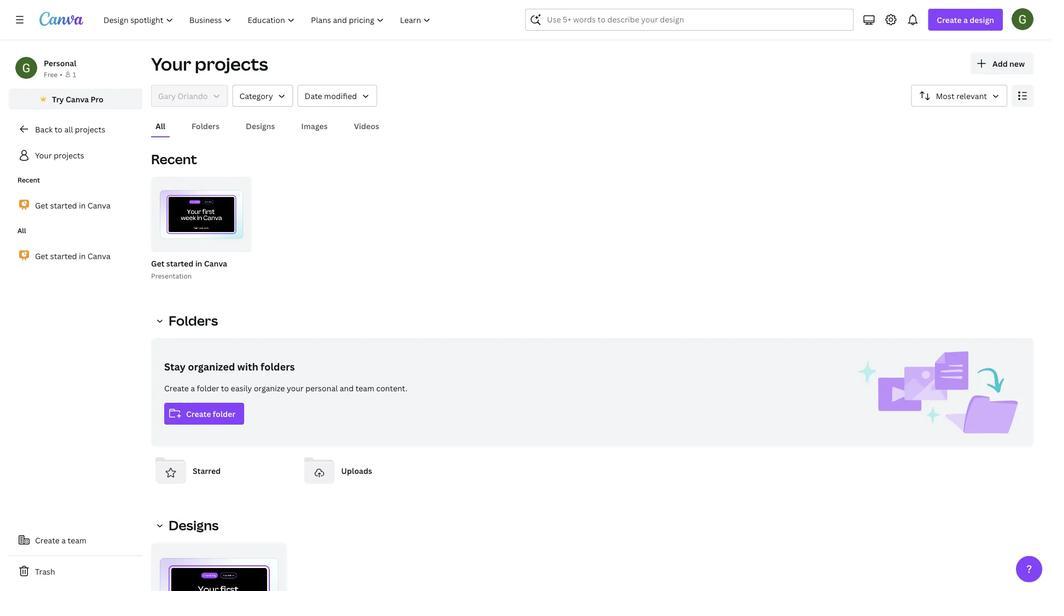Task type: describe. For each thing, give the bounding box(es) containing it.
get started in canva presentation
[[151, 258, 227, 280]]

personal
[[306, 383, 338, 394]]

Owner button
[[151, 85, 228, 107]]

try canva pro
[[52, 94, 103, 104]]

design
[[970, 15, 995, 25]]

add new button
[[971, 53, 1034, 75]]

Sort by button
[[912, 85, 1008, 107]]

0 vertical spatial your projects
[[151, 52, 268, 76]]

gary
[[158, 91, 176, 101]]

1 vertical spatial projects
[[75, 124, 105, 134]]

0 horizontal spatial your projects
[[35, 150, 84, 161]]

a for folder
[[191, 383, 195, 394]]

most
[[937, 91, 955, 101]]

all
[[64, 124, 73, 134]]

folders inside button
[[192, 121, 220, 131]]

folders
[[261, 360, 295, 374]]

uploads
[[341, 466, 372, 476]]

trash
[[35, 567, 55, 577]]

create folder
[[186, 409, 236, 419]]

Search search field
[[547, 9, 832, 30]]

your inside your projects link
[[35, 150, 52, 161]]

create a team button
[[9, 530, 142, 552]]

2 get started in canva from the top
[[35, 251, 111, 261]]

trash link
[[9, 561, 142, 583]]

1 for 1
[[73, 70, 76, 79]]

add new
[[993, 58, 1026, 69]]

presentation
[[151, 271, 192, 280]]

folder inside create folder button
[[213, 409, 236, 419]]

free
[[44, 70, 58, 79]]

stay
[[164, 360, 186, 374]]

personal
[[44, 58, 76, 68]]

1 get started in canva from the top
[[35, 200, 111, 211]]

uploads link
[[300, 451, 440, 491]]

most relevant
[[937, 91, 988, 101]]

with
[[238, 360, 258, 374]]

create a design button
[[929, 9, 1004, 31]]

1 horizontal spatial team
[[356, 383, 375, 394]]

back
[[35, 124, 53, 134]]

2 get started in canva link from the top
[[9, 245, 142, 268]]

folders inside dropdown button
[[169, 312, 218, 330]]

your
[[287, 383, 304, 394]]

free •
[[44, 70, 62, 79]]

a for team
[[62, 536, 66, 546]]

Date modified button
[[298, 85, 377, 107]]

top level navigation element
[[96, 9, 440, 31]]

create for create a folder to easily organize your personal and team content.
[[164, 383, 189, 394]]

starred link
[[151, 451, 291, 491]]

of
[[228, 240, 236, 247]]

create a design
[[938, 15, 995, 25]]

designs button
[[242, 116, 280, 136]]

0 vertical spatial to
[[55, 124, 62, 134]]

designs button
[[151, 515, 225, 537]]

2 vertical spatial projects
[[54, 150, 84, 161]]

starred
[[193, 466, 221, 476]]

images button
[[297, 116, 332, 136]]

Category button
[[233, 85, 293, 107]]

create a folder to easily organize your personal and team content.
[[164, 383, 408, 394]]

category
[[240, 91, 273, 101]]

add
[[993, 58, 1008, 69]]

images
[[301, 121, 328, 131]]

all button
[[151, 116, 170, 136]]

1 of 27
[[223, 240, 245, 247]]

1 vertical spatial all
[[18, 226, 26, 235]]

1 horizontal spatial your
[[151, 52, 191, 76]]

all inside button
[[156, 121, 165, 131]]



Task type: locate. For each thing, give the bounding box(es) containing it.
modified
[[324, 91, 357, 101]]

your projects down all
[[35, 150, 84, 161]]

1 vertical spatial get started in canva link
[[9, 245, 142, 268]]

1 horizontal spatial your projects
[[151, 52, 268, 76]]

1 vertical spatial folders
[[169, 312, 218, 330]]

gary orlando
[[158, 91, 208, 101]]

create left the design
[[938, 15, 962, 25]]

1 vertical spatial get started in canva
[[35, 251, 111, 261]]

folder
[[197, 383, 219, 394], [213, 409, 236, 419]]

new
[[1010, 58, 1026, 69]]

videos button
[[350, 116, 384, 136]]

0 horizontal spatial your
[[35, 150, 52, 161]]

0 horizontal spatial recent
[[18, 176, 40, 185]]

1 right •
[[73, 70, 76, 79]]

get started in canva button
[[151, 257, 227, 271]]

0 horizontal spatial all
[[18, 226, 26, 235]]

create inside create a design dropdown button
[[938, 15, 962, 25]]

team inside create a team button
[[68, 536, 86, 546]]

a inside dropdown button
[[964, 15, 969, 25]]

2 horizontal spatial a
[[964, 15, 969, 25]]

try
[[52, 94, 64, 104]]

1 vertical spatial folder
[[213, 409, 236, 419]]

organized
[[188, 360, 235, 374]]

create down organized
[[186, 409, 211, 419]]

folders button
[[187, 116, 224, 136]]

a inside button
[[62, 536, 66, 546]]

recent down your projects link
[[18, 176, 40, 185]]

projects right all
[[75, 124, 105, 134]]

create
[[938, 15, 962, 25], [164, 383, 189, 394], [186, 409, 211, 419], [35, 536, 60, 546]]

recent down all button
[[151, 150, 197, 168]]

content.
[[376, 383, 408, 394]]

create down stay
[[164, 383, 189, 394]]

your projects up the orlando
[[151, 52, 268, 76]]

1 vertical spatial your projects
[[35, 150, 84, 161]]

create for create a design
[[938, 15, 962, 25]]

a for design
[[964, 15, 969, 25]]

create inside create a team button
[[35, 536, 60, 546]]

all
[[156, 121, 165, 131], [18, 226, 26, 235]]

0 horizontal spatial designs
[[169, 517, 219, 535]]

create folder button
[[164, 403, 244, 425]]

1 vertical spatial your
[[35, 150, 52, 161]]

0 horizontal spatial 1
[[73, 70, 76, 79]]

date modified
[[305, 91, 357, 101]]

relevant
[[957, 91, 988, 101]]

team right and
[[356, 383, 375, 394]]

team
[[356, 383, 375, 394], [68, 536, 86, 546]]

get started in canva link
[[9, 194, 142, 217], [9, 245, 142, 268]]

0 vertical spatial 1
[[73, 70, 76, 79]]

0 vertical spatial recent
[[151, 150, 197, 168]]

None search field
[[526, 9, 854, 31]]

orlando
[[178, 91, 208, 101]]

started inside get started in canva presentation
[[166, 258, 194, 269]]

designs
[[246, 121, 275, 131], [169, 517, 219, 535]]

canva
[[66, 94, 89, 104], [88, 200, 111, 211], [88, 251, 111, 261], [204, 258, 227, 269]]

create inside create folder button
[[186, 409, 211, 419]]

•
[[60, 70, 62, 79]]

1 horizontal spatial 1
[[223, 240, 227, 247]]

0 vertical spatial all
[[156, 121, 165, 131]]

canva inside get started in canva presentation
[[204, 258, 227, 269]]

back to all projects link
[[9, 118, 142, 140]]

get for second the get started in canva link from the bottom of the page
[[35, 200, 48, 211]]

a left the design
[[964, 15, 969, 25]]

back to all projects
[[35, 124, 105, 134]]

designs inside button
[[246, 121, 275, 131]]

1 left of
[[223, 240, 227, 247]]

folder down organized
[[197, 383, 219, 394]]

pro
[[91, 94, 103, 104]]

organize
[[254, 383, 285, 394]]

0 horizontal spatial to
[[55, 124, 62, 134]]

1
[[73, 70, 76, 79], [223, 240, 227, 247]]

a
[[964, 15, 969, 25], [191, 383, 195, 394], [62, 536, 66, 546]]

folders
[[192, 121, 220, 131], [169, 312, 218, 330]]

folders up organized
[[169, 312, 218, 330]]

1 horizontal spatial designs
[[246, 121, 275, 131]]

your down back
[[35, 150, 52, 161]]

0 vertical spatial projects
[[195, 52, 268, 76]]

create a team
[[35, 536, 86, 546]]

1 horizontal spatial all
[[156, 121, 165, 131]]

folders down the orlando
[[192, 121, 220, 131]]

started
[[50, 200, 77, 211], [50, 251, 77, 261], [166, 258, 194, 269]]

1 for 1 of 27
[[223, 240, 227, 247]]

in inside get started in canva presentation
[[195, 258, 202, 269]]

1 get started in canva link from the top
[[9, 194, 142, 217]]

to left all
[[55, 124, 62, 134]]

1 vertical spatial a
[[191, 383, 195, 394]]

folders button
[[151, 310, 225, 332]]

0 vertical spatial your
[[151, 52, 191, 76]]

date
[[305, 91, 322, 101]]

to
[[55, 124, 62, 134], [221, 383, 229, 394]]

create for create folder
[[186, 409, 211, 419]]

1 vertical spatial recent
[[18, 176, 40, 185]]

easily
[[231, 383, 252, 394]]

stay organized with folders
[[164, 360, 295, 374]]

canva inside button
[[66, 94, 89, 104]]

videos
[[354, 121, 379, 131]]

and
[[340, 383, 354, 394]]

try canva pro button
[[9, 89, 142, 110]]

1 horizontal spatial a
[[191, 383, 195, 394]]

a up create folder button
[[191, 383, 195, 394]]

your projects link
[[9, 145, 142, 167]]

0 vertical spatial get started in canva link
[[9, 194, 142, 217]]

to left easily
[[221, 383, 229, 394]]

0 vertical spatial get started in canva
[[35, 200, 111, 211]]

0 vertical spatial team
[[356, 383, 375, 394]]

27
[[238, 240, 245, 247]]

1 vertical spatial 1
[[223, 240, 227, 247]]

team up trash link
[[68, 536, 86, 546]]

2 vertical spatial a
[[62, 536, 66, 546]]

1 horizontal spatial to
[[221, 383, 229, 394]]

create for create a team
[[35, 536, 60, 546]]

get started in canva
[[35, 200, 111, 211], [35, 251, 111, 261]]

gary orlando image
[[1012, 8, 1034, 30]]

get inside get started in canva presentation
[[151, 258, 165, 269]]

get for 2nd the get started in canva link
[[35, 251, 48, 261]]

get
[[35, 200, 48, 211], [35, 251, 48, 261], [151, 258, 165, 269]]

a up trash link
[[62, 536, 66, 546]]

projects down all
[[54, 150, 84, 161]]

0 horizontal spatial team
[[68, 536, 86, 546]]

0 horizontal spatial a
[[62, 536, 66, 546]]

1 vertical spatial team
[[68, 536, 86, 546]]

1 horizontal spatial recent
[[151, 150, 197, 168]]

your up gary
[[151, 52, 191, 76]]

0 vertical spatial a
[[964, 15, 969, 25]]

recent
[[151, 150, 197, 168], [18, 176, 40, 185]]

projects up category
[[195, 52, 268, 76]]

projects
[[195, 52, 268, 76], [75, 124, 105, 134], [54, 150, 84, 161]]

0 vertical spatial folders
[[192, 121, 220, 131]]

designs inside dropdown button
[[169, 517, 219, 535]]

0 vertical spatial designs
[[246, 121, 275, 131]]

1 vertical spatial to
[[221, 383, 229, 394]]

your
[[151, 52, 191, 76], [35, 150, 52, 161]]

your projects
[[151, 52, 268, 76], [35, 150, 84, 161]]

0 vertical spatial folder
[[197, 383, 219, 394]]

1 vertical spatial designs
[[169, 517, 219, 535]]

folder down easily
[[213, 409, 236, 419]]

in
[[79, 200, 86, 211], [79, 251, 86, 261], [195, 258, 202, 269]]

create up trash
[[35, 536, 60, 546]]



Task type: vqa. For each thing, say whether or not it's contained in the screenshot.
DATE
yes



